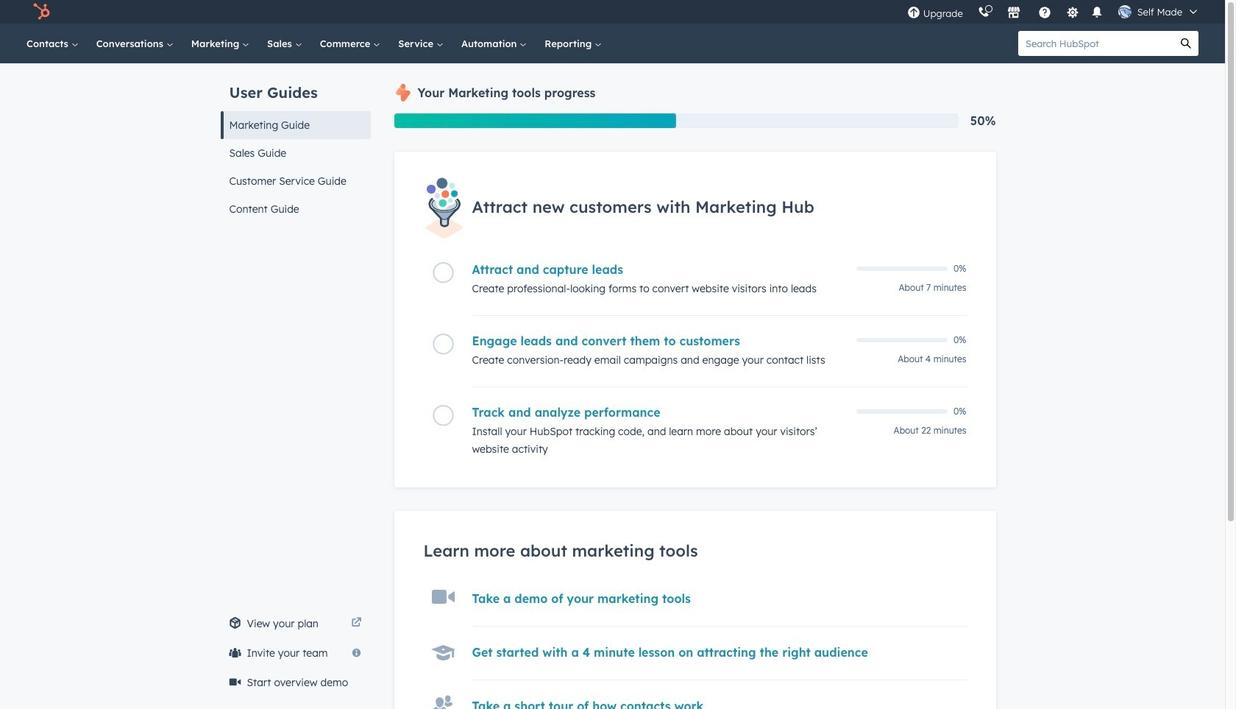 Task type: locate. For each thing, give the bounding box(es) containing it.
link opens in a new window image
[[352, 615, 362, 632]]

menu
[[900, 0, 1208, 24]]

progress bar
[[394, 113, 677, 128]]



Task type: vqa. For each thing, say whether or not it's contained in the screenshot.
RUBY ANDERSON icon
yes



Task type: describe. For each thing, give the bounding box(es) containing it.
marketplaces image
[[1008, 7, 1021, 20]]

ruby anderson image
[[1119, 5, 1132, 18]]

user guides element
[[221, 63, 371, 223]]

link opens in a new window image
[[352, 618, 362, 629]]

Search HubSpot search field
[[1019, 31, 1174, 56]]



